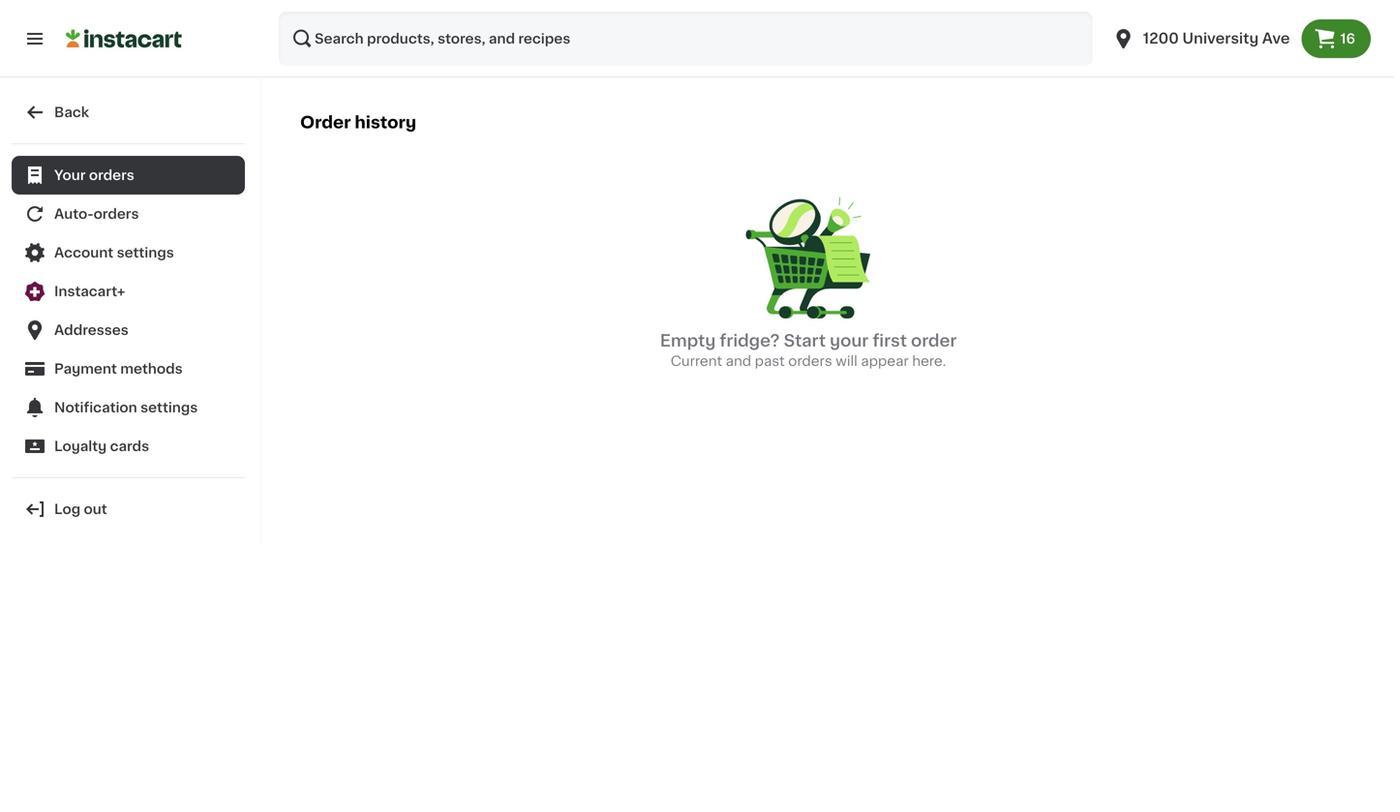 Task type: locate. For each thing, give the bounding box(es) containing it.
None search field
[[279, 12, 1093, 66]]

order
[[300, 114, 351, 131]]

first
[[873, 332, 907, 349]]

account
[[54, 246, 113, 259]]

order history
[[300, 114, 416, 131]]

cards
[[110, 440, 149, 453]]

orders down start at top right
[[788, 354, 832, 368]]

fridge?
[[720, 332, 780, 349]]

1 vertical spatial orders
[[93, 207, 139, 221]]

empty
[[660, 332, 716, 349]]

settings down "methods"
[[141, 401, 198, 414]]

settings down auto-orders link
[[117, 246, 174, 259]]

log out
[[54, 502, 107, 516]]

0 vertical spatial orders
[[89, 168, 134, 182]]

history
[[355, 114, 416, 131]]

orders up account settings
[[93, 207, 139, 221]]

payment methods link
[[12, 349, 245, 388]]

orders inside your orders link
[[89, 168, 134, 182]]

past
[[755, 354, 785, 368]]

orders for auto-orders
[[93, 207, 139, 221]]

1200 university ave button
[[1100, 12, 1302, 66]]

2 vertical spatial orders
[[788, 354, 832, 368]]

settings
[[117, 246, 174, 259], [141, 401, 198, 414]]

empty fridge? start your first order current and past orders will appear here.
[[660, 332, 957, 368]]

ave
[[1262, 31, 1290, 46]]

methods
[[120, 362, 183, 376]]

orders inside empty fridge? start your first order current and past orders will appear here.
[[788, 354, 832, 368]]

appear
[[861, 354, 909, 368]]

log
[[54, 502, 80, 516]]

current
[[671, 354, 722, 368]]

0 vertical spatial settings
[[117, 246, 174, 259]]

order
[[911, 332, 957, 349]]

account settings
[[54, 246, 174, 259]]

notification
[[54, 401, 137, 414]]

orders inside auto-orders link
[[93, 207, 139, 221]]

auto-
[[54, 207, 93, 221]]

out
[[84, 502, 107, 516]]

orders
[[89, 168, 134, 182], [93, 207, 139, 221], [788, 354, 832, 368]]

Search field
[[279, 12, 1093, 66]]

1 vertical spatial settings
[[141, 401, 198, 414]]

orders up auto-orders
[[89, 168, 134, 182]]

1200 university ave button
[[1112, 12, 1290, 66]]

instacart+ link
[[12, 272, 245, 311]]



Task type: vqa. For each thing, say whether or not it's contained in the screenshot.
first
yes



Task type: describe. For each thing, give the bounding box(es) containing it.
16
[[1340, 32, 1355, 46]]

addresses link
[[12, 311, 245, 349]]

instacart logo image
[[66, 27, 182, 50]]

payment
[[54, 362, 117, 376]]

account settings link
[[12, 233, 245, 272]]

university
[[1182, 31, 1259, 46]]

settings for account settings
[[117, 246, 174, 259]]

loyalty cards
[[54, 440, 149, 453]]

start
[[784, 332, 826, 349]]

back
[[54, 106, 89, 119]]

log out link
[[12, 490, 245, 529]]

16 button
[[1302, 19, 1371, 58]]

and
[[726, 354, 751, 368]]

orders for your orders
[[89, 168, 134, 182]]

notification settings
[[54, 401, 198, 414]]

your orders
[[54, 168, 134, 182]]

loyalty cards link
[[12, 427, 245, 466]]

settings for notification settings
[[141, 401, 198, 414]]

will
[[836, 354, 857, 368]]

your
[[54, 168, 86, 182]]

notification settings link
[[12, 388, 245, 427]]

your orders link
[[12, 156, 245, 195]]

instacart+
[[54, 285, 125, 298]]

your
[[830, 332, 869, 349]]

auto-orders
[[54, 207, 139, 221]]

back link
[[12, 93, 245, 132]]

payment methods
[[54, 362, 183, 376]]

1200 university ave
[[1143, 31, 1290, 46]]

1200
[[1143, 31, 1179, 46]]

loyalty
[[54, 440, 107, 453]]

here.
[[912, 354, 946, 368]]

auto-orders link
[[12, 195, 245, 233]]

addresses
[[54, 323, 129, 337]]



